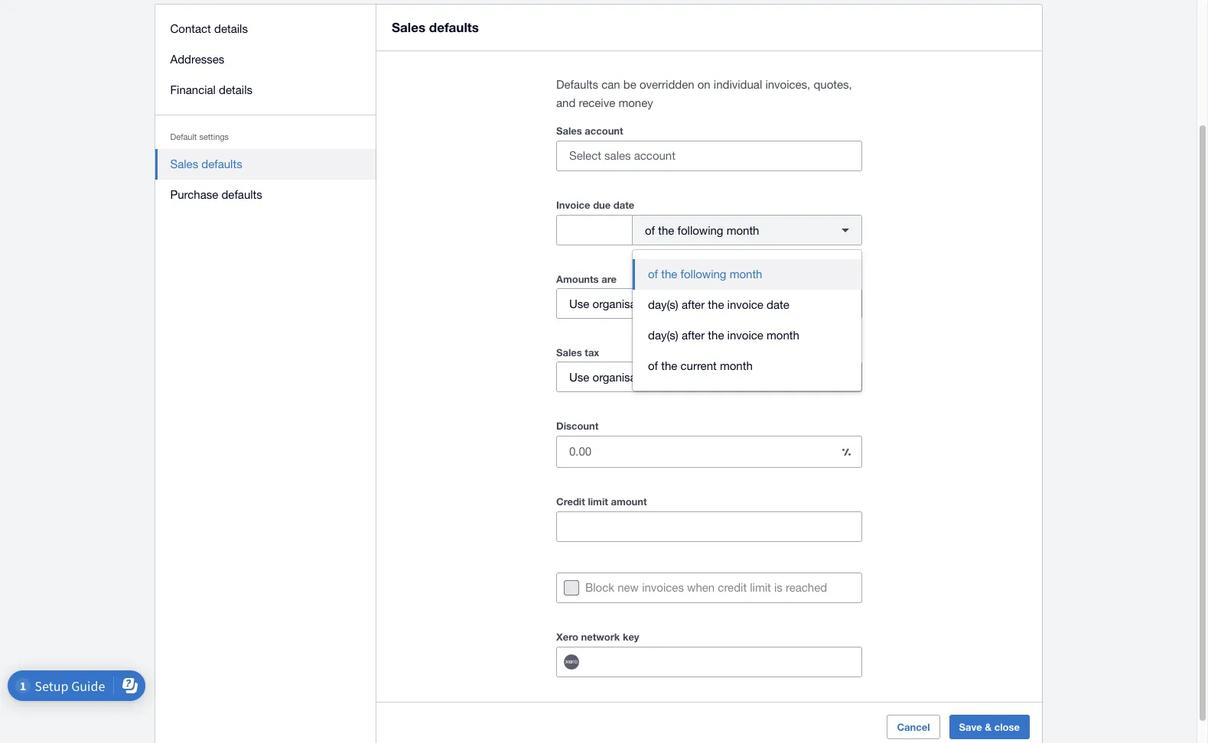 Task type: describe. For each thing, give the bounding box(es) containing it.
sales account
[[556, 125, 623, 137]]

sales inside sales defaults "button"
[[171, 158, 199, 171]]

use for sales
[[569, 371, 589, 384]]

amount
[[611, 496, 647, 508]]

reached
[[786, 582, 827, 595]]

use organisation settings button for amounts are
[[556, 288, 862, 319]]

addresses
[[171, 53, 225, 66]]

Xero network key field
[[593, 648, 862, 677]]

0 horizontal spatial date
[[614, 199, 635, 211]]

Credit limit amount number field
[[557, 513, 862, 542]]

&
[[985, 722, 992, 734]]

Sales account field
[[557, 142, 862, 171]]

close
[[995, 722, 1020, 734]]

day(s) for day(s) after the invoice month
[[648, 329, 679, 342]]

day(s) after the invoice date button
[[633, 290, 862, 321]]

contact
[[171, 22, 211, 35]]

the for of the following month popup button
[[658, 224, 674, 237]]

current
[[681, 360, 717, 373]]

defaults
[[556, 78, 598, 91]]

and
[[556, 96, 576, 109]]

due
[[593, 199, 611, 211]]

organisation for tax
[[593, 371, 655, 384]]

group containing of the following month
[[633, 250, 862, 391]]

0 vertical spatial settings
[[200, 132, 229, 142]]

use organisation settings for are
[[569, 297, 699, 310]]

defaults for sales defaults "button"
[[202, 158, 243, 171]]

0 horizontal spatial limit
[[588, 496, 608, 508]]

details for financial details
[[219, 83, 253, 96]]

is
[[774, 582, 783, 595]]

quotes,
[[814, 78, 852, 91]]

invoice for month
[[727, 329, 764, 342]]

menu containing contact details
[[155, 5, 376, 220]]

addresses button
[[155, 44, 376, 75]]

tax
[[585, 347, 599, 359]]

the for of the following month button
[[661, 268, 677, 281]]

month down day(s) after the invoice date "button"
[[767, 329, 799, 342]]

default settings
[[171, 132, 229, 142]]

the for of the current month button
[[661, 360, 677, 373]]

after for day(s) after the invoice month
[[682, 329, 705, 342]]

discount
[[556, 420, 599, 432]]

amounts
[[556, 273, 599, 285]]

of the current month button
[[633, 351, 862, 382]]

purchase
[[171, 188, 219, 201]]

Discount number field
[[557, 438, 831, 467]]

of the current month
[[648, 360, 753, 373]]

of the following month button
[[633, 259, 862, 290]]

use organisation settings button for sales tax
[[556, 362, 862, 393]]

date inside "button"
[[767, 298, 789, 311]]

account
[[585, 125, 623, 137]]

of for of the following month popup button
[[645, 224, 655, 237]]

default
[[171, 132, 197, 142]]

1 vertical spatial limit
[[750, 582, 771, 595]]

new
[[618, 582, 639, 595]]

list box containing of the following month
[[633, 250, 862, 391]]



Task type: vqa. For each thing, say whether or not it's contained in the screenshot.
find
no



Task type: locate. For each thing, give the bounding box(es) containing it.
organisation for are
[[593, 297, 655, 310]]

1 day(s) from the top
[[648, 298, 679, 311]]

0 vertical spatial use
[[569, 297, 589, 310]]

2 vertical spatial of
[[648, 360, 658, 373]]

0 vertical spatial after
[[682, 298, 705, 311]]

1 after from the top
[[682, 298, 705, 311]]

day(s) after the invoice month button
[[633, 321, 862, 351]]

1 vertical spatial use organisation settings
[[569, 371, 699, 384]]

1 use from the top
[[569, 297, 589, 310]]

month up of the following month button
[[727, 224, 759, 237]]

save & close
[[959, 722, 1020, 734]]

purchase defaults
[[171, 188, 263, 201]]

of
[[645, 224, 655, 237], [648, 268, 658, 281], [648, 360, 658, 373]]

1 horizontal spatial sales defaults
[[392, 19, 479, 35]]

2 organisation from the top
[[593, 371, 655, 384]]

date down of the following month button
[[767, 298, 789, 311]]

0 vertical spatial of
[[645, 224, 655, 237]]

of the following month for of the following month popup button
[[645, 224, 759, 237]]

day(s) after the invoice month
[[648, 329, 799, 342]]

1 vertical spatial settings
[[659, 297, 699, 310]]

use down sales tax
[[569, 371, 589, 384]]

limit
[[588, 496, 608, 508], [750, 582, 771, 595]]

0 vertical spatial use organisation settings
[[569, 297, 699, 310]]

0 vertical spatial day(s)
[[648, 298, 679, 311]]

0 vertical spatial sales defaults
[[392, 19, 479, 35]]

organisation
[[593, 297, 655, 310], [593, 371, 655, 384]]

following up of the following month button
[[678, 224, 723, 237]]

financial
[[171, 83, 216, 96]]

settings for sales tax
[[659, 371, 699, 384]]

following up day(s) after the invoice date
[[681, 268, 727, 281]]

use down amounts
[[569, 297, 589, 310]]

following
[[678, 224, 723, 237], [681, 268, 727, 281]]

2 use organisation settings button from the top
[[556, 362, 862, 393]]

2 use from the top
[[569, 371, 589, 384]]

1 vertical spatial day(s)
[[648, 329, 679, 342]]

day(s) after the invoice date
[[648, 298, 789, 311]]

limit right the credit
[[588, 496, 608, 508]]

after
[[682, 298, 705, 311], [682, 329, 705, 342]]

sales defaults inside "button"
[[171, 158, 243, 171]]

month up day(s) after the invoice date "button"
[[730, 268, 762, 281]]

of inside of the current month button
[[648, 360, 658, 373]]

1 vertical spatial of
[[648, 268, 658, 281]]

1 vertical spatial following
[[681, 268, 727, 281]]

contact details button
[[155, 14, 376, 44]]

of the following month for of the following month button
[[648, 268, 762, 281]]

of inside of the following month button
[[648, 268, 658, 281]]

None number field
[[557, 216, 632, 245]]

after for day(s) after the invoice date
[[682, 298, 705, 311]]

month
[[727, 224, 759, 237], [730, 268, 762, 281], [767, 329, 799, 342], [720, 360, 753, 373]]

0 vertical spatial following
[[678, 224, 723, 237]]

after up day(s) after the invoice month
[[682, 298, 705, 311]]

2 after from the top
[[682, 329, 705, 342]]

credit limit amount
[[556, 496, 647, 508]]

following for of the following month button
[[681, 268, 727, 281]]

2 use organisation settings from the top
[[569, 371, 699, 384]]

of the following month inside popup button
[[645, 224, 759, 237]]

the
[[658, 224, 674, 237], [661, 268, 677, 281], [708, 298, 724, 311], [708, 329, 724, 342], [661, 360, 677, 373]]

use organisation settings button up day(s) after the invoice month
[[556, 288, 862, 319]]

1 vertical spatial sales defaults
[[171, 158, 243, 171]]

financial details button
[[155, 75, 376, 106]]

1 vertical spatial details
[[219, 83, 253, 96]]

the inside "button"
[[708, 298, 724, 311]]

2 vertical spatial defaults
[[222, 188, 263, 201]]

1 organisation from the top
[[593, 297, 655, 310]]

date right due on the top of page
[[614, 199, 635, 211]]

block new invoices when credit limit is reached
[[585, 582, 827, 595]]

network
[[581, 631, 620, 644]]

financial details
[[171, 83, 253, 96]]

list box
[[633, 250, 862, 391]]

1 vertical spatial use organisation settings button
[[556, 362, 862, 393]]

defaults inside button
[[222, 188, 263, 201]]

invoice down of the following month button
[[727, 298, 764, 311]]

2 vertical spatial settings
[[659, 371, 699, 384]]

following for of the following month popup button
[[678, 224, 723, 237]]

invoice down day(s) after the invoice date "button"
[[727, 329, 764, 342]]

sales tax
[[556, 347, 599, 359]]

1 horizontal spatial limit
[[750, 582, 771, 595]]

0 vertical spatial limit
[[588, 496, 608, 508]]

xero network key
[[556, 631, 639, 644]]

use organisation settings button
[[556, 288, 862, 319], [556, 362, 862, 393]]

details for contact details
[[215, 22, 248, 35]]

save
[[959, 722, 982, 734]]

date
[[614, 199, 635, 211], [767, 298, 789, 311]]

group
[[633, 250, 862, 391]]

use organisation settings down are
[[569, 297, 699, 310]]

1 vertical spatial use
[[569, 371, 589, 384]]

save & close button
[[949, 715, 1030, 740]]

block
[[585, 582, 614, 595]]

use organisation settings button down day(s) after the invoice month
[[556, 362, 862, 393]]

invoice due date
[[556, 199, 635, 211]]

of the following month up day(s) after the invoice date
[[648, 268, 762, 281]]

following inside popup button
[[678, 224, 723, 237]]

of inside of the following month popup button
[[645, 224, 655, 237]]

0 vertical spatial details
[[215, 22, 248, 35]]

after inside button
[[682, 329, 705, 342]]

use organisation settings
[[569, 297, 699, 310], [569, 371, 699, 384]]

1 vertical spatial invoice
[[727, 329, 764, 342]]

1 invoice from the top
[[727, 298, 764, 311]]

settings for amounts are
[[659, 297, 699, 310]]

overridden
[[640, 78, 694, 91]]

invoice for date
[[727, 298, 764, 311]]

0 vertical spatial defaults
[[429, 19, 479, 35]]

of the following month up of the following month button
[[645, 224, 759, 237]]

can
[[602, 78, 620, 91]]

be
[[623, 78, 636, 91]]

day(s) up day(s) after the invoice month
[[648, 298, 679, 311]]

details
[[215, 22, 248, 35], [219, 83, 253, 96]]

day(s) for day(s) after the invoice date
[[648, 298, 679, 311]]

money
[[619, 96, 653, 109]]

2 day(s) from the top
[[648, 329, 679, 342]]

day(s)
[[648, 298, 679, 311], [648, 329, 679, 342]]

1 vertical spatial of the following month
[[648, 268, 762, 281]]

of the following month inside button
[[648, 268, 762, 281]]

details right the contact
[[215, 22, 248, 35]]

month for of the current month button
[[720, 360, 753, 373]]

1 use organisation settings from the top
[[569, 297, 699, 310]]

defaults for purchase defaults button
[[222, 188, 263, 201]]

use for amounts
[[569, 297, 589, 310]]

1 vertical spatial organisation
[[593, 371, 655, 384]]

amounts are
[[556, 273, 617, 285]]

cancel button
[[887, 715, 940, 740]]

invoices
[[642, 582, 684, 595]]

month down day(s) after the invoice month button
[[720, 360, 753, 373]]

purchase defaults button
[[155, 180, 376, 210]]

0 vertical spatial of the following month
[[645, 224, 759, 237]]

of for of the following month button
[[648, 268, 658, 281]]

following inside button
[[681, 268, 727, 281]]

settings
[[200, 132, 229, 142], [659, 297, 699, 310], [659, 371, 699, 384]]

of the following month
[[645, 224, 759, 237], [648, 268, 762, 281]]

of the following month button
[[632, 215, 862, 246]]

credit
[[718, 582, 747, 595]]

settings down day(s) after the invoice month
[[659, 371, 699, 384]]

cancel
[[897, 722, 930, 734]]

invoice due date group
[[556, 215, 862, 246]]

contact details
[[171, 22, 248, 35]]

sales defaults
[[392, 19, 479, 35], [171, 158, 243, 171]]

0 vertical spatial invoice
[[727, 298, 764, 311]]

organisation down tax
[[593, 371, 655, 384]]

receive
[[579, 96, 615, 109]]

use organisation settings for tax
[[569, 371, 699, 384]]

defaults can be overridden on individual invoices, quotes, and receive money
[[556, 78, 852, 109]]

organisation down are
[[593, 297, 655, 310]]

1 vertical spatial defaults
[[202, 158, 243, 171]]

0 horizontal spatial sales defaults
[[171, 158, 243, 171]]

0 vertical spatial date
[[614, 199, 635, 211]]

after up current
[[682, 329, 705, 342]]

credit
[[556, 496, 585, 508]]

1 horizontal spatial date
[[767, 298, 789, 311]]

use
[[569, 297, 589, 310], [569, 371, 589, 384]]

after inside "button"
[[682, 298, 705, 311]]

of for of the current month button
[[648, 360, 658, 373]]

invoices,
[[765, 78, 811, 91]]

on
[[698, 78, 711, 91]]

limit left is
[[750, 582, 771, 595]]

invoice inside "button"
[[727, 298, 764, 311]]

1 vertical spatial after
[[682, 329, 705, 342]]

month for of the following month button
[[730, 268, 762, 281]]

individual
[[714, 78, 762, 91]]

month inside popup button
[[727, 224, 759, 237]]

month for of the following month popup button
[[727, 224, 759, 237]]

defaults inside "button"
[[202, 158, 243, 171]]

day(s) up of the current month
[[648, 329, 679, 342]]

day(s) inside button
[[648, 329, 679, 342]]

menu
[[155, 5, 376, 220]]

settings up day(s) after the invoice month
[[659, 297, 699, 310]]

invoice inside button
[[727, 329, 764, 342]]

sales
[[392, 19, 425, 35], [556, 125, 582, 137], [171, 158, 199, 171], [556, 347, 582, 359]]

none number field inside invoice due date group
[[557, 216, 632, 245]]

are
[[602, 273, 617, 285]]

settings right default
[[200, 132, 229, 142]]

day(s) inside "button"
[[648, 298, 679, 311]]

defaults
[[429, 19, 479, 35], [202, 158, 243, 171], [222, 188, 263, 201]]

xero
[[556, 631, 578, 644]]

1 vertical spatial date
[[767, 298, 789, 311]]

1 use organisation settings button from the top
[[556, 288, 862, 319]]

invoice
[[556, 199, 590, 211]]

0 vertical spatial use organisation settings button
[[556, 288, 862, 319]]

use organisation settings down tax
[[569, 371, 699, 384]]

2 invoice from the top
[[727, 329, 764, 342]]

the inside popup button
[[658, 224, 674, 237]]

key
[[623, 631, 639, 644]]

sales defaults button
[[155, 149, 376, 180]]

details down addresses button
[[219, 83, 253, 96]]

0 vertical spatial organisation
[[593, 297, 655, 310]]

when
[[687, 582, 715, 595]]

invoice
[[727, 298, 764, 311], [727, 329, 764, 342]]



